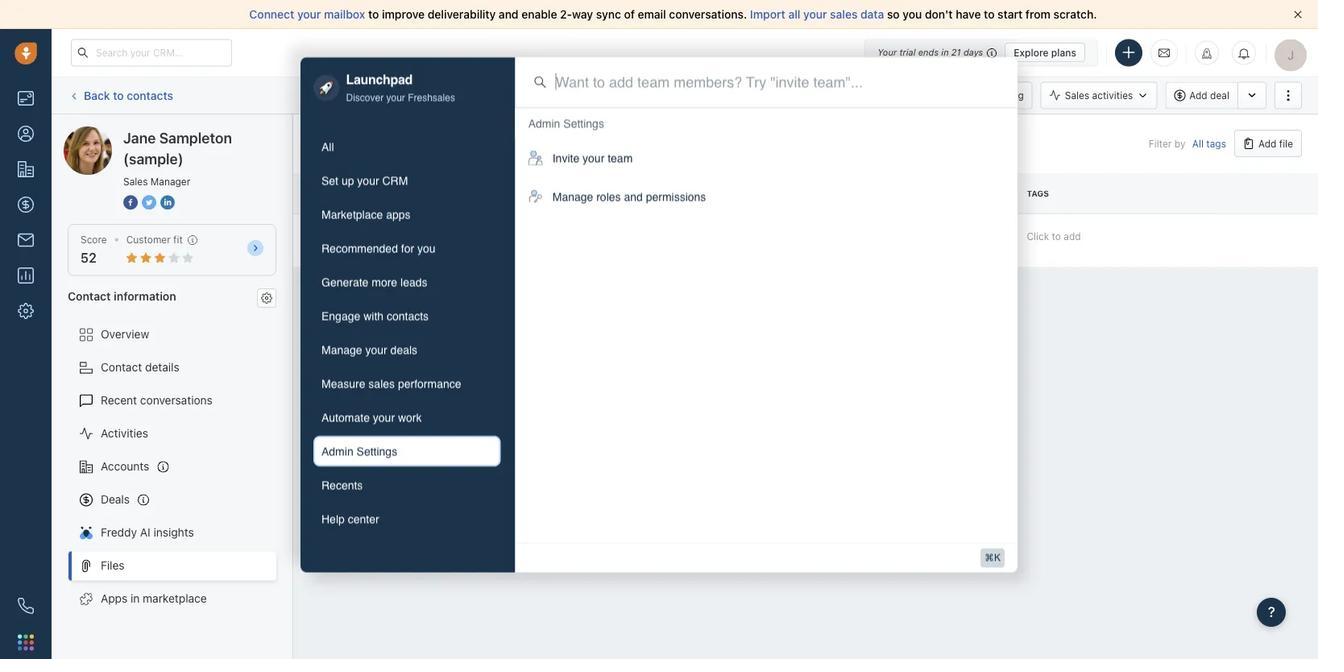 Task type: locate. For each thing, give the bounding box(es) containing it.
explore
[[1014, 47, 1049, 58]]

in right apps
[[131, 592, 140, 605]]

52 button
[[81, 250, 97, 266]]

admin settings inside list of options list box
[[529, 117, 605, 130]]

performance
[[398, 377, 462, 390]]

settings inside list of options list box
[[564, 117, 605, 130]]

sales
[[1066, 90, 1090, 101], [123, 176, 148, 187]]

manage left the roles
[[553, 191, 594, 204]]

your inside the "launchpad discover your freshsales"
[[387, 92, 405, 103]]

generate
[[322, 276, 369, 289]]

recommended for you
[[322, 242, 436, 255]]

meeting
[[987, 90, 1024, 101]]

apps
[[386, 208, 411, 221]]

team
[[608, 152, 633, 165]]

recommended
[[322, 242, 398, 255]]

admin settings heading
[[529, 116, 605, 132], [529, 116, 605, 132]]

to right back
[[113, 89, 124, 102]]

2-
[[560, 8, 572, 21]]

apps
[[101, 592, 128, 605]]

activities
[[1093, 90, 1134, 101]]

0 horizontal spatial and
[[499, 8, 519, 21]]

0 horizontal spatial files
[[101, 559, 125, 572]]

customer
[[126, 234, 171, 245]]

press-command-k-to-open-and-close element
[[981, 549, 1005, 568]]

0 vertical spatial click
[[700, 89, 722, 101]]

0 vertical spatial add
[[1190, 90, 1208, 101]]

add left file
[[1259, 138, 1277, 149]]

and inside list of options list box
[[624, 191, 643, 204]]

contact up recent
[[101, 361, 142, 374]]

conversations.
[[669, 8, 748, 21]]

explore plans link
[[1005, 43, 1086, 62]]

0 horizontal spatial add
[[1190, 90, 1208, 101]]

admin inside list of options list box
[[529, 117, 561, 130]]

1 vertical spatial files
[[101, 559, 125, 572]]

your down launchpad
[[387, 92, 405, 103]]

list of options list box
[[516, 108, 1018, 217]]

updates available. click to refresh. link
[[590, 80, 780, 110]]

0 horizontal spatial manage
[[322, 343, 362, 356]]

marketplace apps button
[[314, 199, 501, 230]]

1 vertical spatial you
[[418, 242, 436, 255]]

1 vertical spatial add
[[1259, 138, 1277, 149]]

manage for manage your deals
[[322, 343, 362, 356]]

call button
[[728, 82, 777, 109]]

settings for list of options list box
[[564, 117, 605, 130]]

1 horizontal spatial and
[[624, 191, 643, 204]]

⌘
[[985, 553, 995, 564]]

manage down the engage
[[322, 343, 362, 356]]

measure
[[322, 377, 366, 390]]

contact down 52
[[68, 289, 111, 303]]

manage for manage roles and permissions
[[553, 191, 594, 204]]

1 vertical spatial click
[[1027, 231, 1050, 242]]

admin
[[529, 117, 561, 130], [529, 117, 561, 130], [322, 445, 354, 458]]

admin settings button
[[314, 436, 501, 467]]

connect
[[249, 8, 295, 21]]

1 horizontal spatial you
[[903, 8, 923, 21]]

contacts down generate more leads "button"
[[387, 309, 429, 322]]

settings inside "button"
[[357, 445, 398, 458]]

add
[[1190, 90, 1208, 101], [1259, 138, 1277, 149]]

all up set
[[322, 140, 334, 153]]

manage inside button
[[322, 343, 362, 356]]

help
[[322, 513, 345, 526]]

Want to add team members? Try "invite team"... field
[[556, 72, 999, 92]]

have
[[956, 8, 981, 21]]

sales
[[830, 8, 858, 21], [369, 377, 395, 390]]

apps in marketplace
[[101, 592, 207, 605]]

add inside button
[[1259, 138, 1277, 149]]

0 vertical spatial sales
[[1066, 90, 1090, 101]]

admin settings for list of options list box
[[529, 117, 605, 130]]

in
[[942, 47, 949, 58], [131, 592, 140, 605]]

recents button
[[314, 470, 501, 501]]

admin settings inside admin settings "button"
[[322, 445, 398, 458]]

sales left activities
[[1066, 90, 1090, 101]]

email
[[638, 8, 667, 21]]

1 horizontal spatial manage
[[553, 191, 594, 204]]

way
[[572, 8, 593, 21]]

up
[[342, 174, 354, 187]]

permissions
[[646, 191, 706, 204]]

admin for admin settings "button"
[[322, 445, 354, 458]]

1 horizontal spatial click
[[1027, 231, 1050, 242]]

all right by
[[1193, 138, 1204, 149]]

0 vertical spatial sales
[[830, 8, 858, 21]]

manage inside list of options list box
[[553, 191, 594, 204]]

linkedin circled image
[[160, 193, 175, 211]]

1 horizontal spatial files
[[310, 129, 340, 146]]

and right the roles
[[624, 191, 643, 204]]

0 vertical spatial contacts
[[127, 89, 173, 102]]

0 horizontal spatial contacts
[[127, 89, 173, 102]]

contacts inside button
[[387, 309, 429, 322]]

you right for
[[418, 242, 436, 255]]

deal
[[1211, 90, 1230, 101]]

refresh.
[[737, 89, 772, 101]]

in left 21
[[942, 47, 949, 58]]

engage
[[322, 309, 361, 322]]

ends
[[919, 47, 939, 58]]

1 horizontal spatial contacts
[[387, 309, 429, 322]]

files up apps
[[101, 559, 125, 572]]

contact for contact information
[[68, 289, 111, 303]]

overview
[[101, 328, 149, 341]]

tags
[[1207, 138, 1227, 149]]

tags
[[1027, 189, 1050, 198]]

sales up facebook circled image
[[123, 176, 148, 187]]

invite
[[553, 152, 580, 165]]

0 horizontal spatial you
[[418, 242, 436, 255]]

sales up "automate your work"
[[369, 377, 395, 390]]

your left mailbox
[[297, 8, 321, 21]]

fit
[[173, 234, 183, 245]]

sales for sales activities
[[1066, 90, 1090, 101]]

files up set
[[310, 129, 340, 146]]

contact for contact details
[[101, 361, 142, 374]]

0 horizontal spatial sales
[[123, 176, 148, 187]]

you
[[903, 8, 923, 21], [418, 242, 436, 255]]

0 horizontal spatial click
[[700, 89, 722, 101]]

trial
[[900, 47, 916, 58]]

and left enable
[[499, 8, 519, 21]]

activities
[[101, 427, 148, 440]]

how to attach files to contacts?
[[347, 233, 495, 245]]

contacts for engage with contacts
[[387, 309, 429, 322]]

1 horizontal spatial sales
[[830, 8, 858, 21]]

1 vertical spatial contact
[[101, 361, 142, 374]]

add inside "button"
[[1190, 90, 1208, 101]]

add for add deal
[[1190, 90, 1208, 101]]

deliverability
[[428, 8, 496, 21]]

days
[[964, 47, 984, 58]]

your left team at the top of page
[[583, 152, 605, 165]]

admin inside "button"
[[322, 445, 354, 458]]

1 vertical spatial manage
[[322, 343, 362, 356]]

0 horizontal spatial sales
[[369, 377, 395, 390]]

contacts down search your crm... "text box"
[[127, 89, 173, 102]]

call
[[752, 90, 769, 101]]

click
[[700, 89, 722, 101], [1027, 231, 1050, 242]]

crm
[[383, 174, 408, 187]]

your left work
[[373, 411, 395, 424]]

1 vertical spatial contacts
[[387, 309, 429, 322]]

marketplace apps
[[322, 208, 411, 221]]

set up your crm button
[[314, 165, 501, 196]]

deals
[[391, 343, 418, 356]]

you right so at top
[[903, 8, 923, 21]]

sales left data
[[830, 8, 858, 21]]

twitter circled image
[[142, 193, 156, 211]]

0 vertical spatial contact
[[68, 289, 111, 303]]

phone element
[[10, 590, 42, 622]]

0 horizontal spatial in
[[131, 592, 140, 605]]

launchpad discover your freshsales
[[346, 72, 455, 103]]

k
[[995, 553, 1001, 564]]

manage your deals button
[[314, 334, 501, 365]]

1 vertical spatial sales
[[123, 176, 148, 187]]

name
[[310, 189, 334, 199]]

click right available.
[[700, 89, 722, 101]]

0 vertical spatial manage
[[553, 191, 594, 204]]

contacts
[[127, 89, 173, 102], [387, 309, 429, 322]]

1 horizontal spatial in
[[942, 47, 949, 58]]

1 horizontal spatial add
[[1259, 138, 1277, 149]]

contacts?
[[449, 233, 495, 245]]

phone image
[[18, 598, 34, 614]]

invite your team
[[553, 152, 633, 165]]

click left add
[[1027, 231, 1050, 242]]

your trial ends in 21 days
[[878, 47, 984, 58]]

0 horizontal spatial all
[[322, 140, 334, 153]]

sales activities button
[[1041, 82, 1166, 109], [1041, 82, 1158, 109]]

by
[[1175, 138, 1186, 149]]

1 horizontal spatial sales
[[1066, 90, 1090, 101]]

all
[[789, 8, 801, 21]]

tab list
[[314, 131, 501, 534]]

1 vertical spatial sales
[[369, 377, 395, 390]]

add left deal
[[1190, 90, 1208, 101]]

sales for sales manager
[[123, 176, 148, 187]]

1 vertical spatial and
[[624, 191, 643, 204]]

52
[[81, 250, 97, 266]]

measure sales performance button
[[314, 368, 501, 399]]



Task type: vqa. For each thing, say whether or not it's contained in the screenshot.
Admin Settings related to Admin Settings button
yes



Task type: describe. For each thing, give the bounding box(es) containing it.
automate your work button
[[314, 402, 501, 433]]

manage roles and permissions
[[553, 191, 706, 204]]

accounts
[[101, 460, 149, 473]]

jane sampleton (sample)
[[123, 129, 232, 167]]

to right files
[[437, 233, 446, 245]]

work
[[398, 411, 422, 424]]

click inside updates available. click to refresh. link
[[700, 89, 722, 101]]

how to attach files to contacts? link
[[347, 232, 495, 249]]

scratch.
[[1054, 8, 1098, 21]]

admin settings heading inside list of options list box
[[529, 116, 605, 132]]

you inside button
[[418, 242, 436, 255]]

how
[[347, 233, 367, 245]]

filter
[[1149, 138, 1173, 149]]

with
[[364, 309, 384, 322]]

1 vertical spatial in
[[131, 592, 140, 605]]

from
[[1026, 8, 1051, 21]]

connect your mailbox link
[[249, 8, 368, 21]]

marketplace
[[322, 208, 383, 221]]

roles
[[597, 191, 621, 204]]

sync
[[596, 8, 621, 21]]

customer fit
[[126, 234, 183, 245]]

0 vertical spatial you
[[903, 8, 923, 21]]

your right up
[[357, 174, 379, 187]]

to left add
[[1053, 231, 1062, 242]]

of
[[624, 8, 635, 21]]

meeting button
[[963, 82, 1033, 109]]

all tags link
[[1193, 138, 1227, 149]]

0 vertical spatial files
[[310, 129, 340, 146]]

available.
[[655, 89, 697, 101]]

add deal button
[[1166, 82, 1238, 109]]

mng settings image
[[261, 292, 272, 304]]

0 vertical spatial in
[[942, 47, 949, 58]]

sms button
[[813, 82, 866, 109]]

generate more leads
[[322, 276, 428, 289]]

add for add file
[[1259, 138, 1277, 149]]

Search your CRM... text field
[[71, 39, 232, 67]]

details
[[145, 361, 180, 374]]

add file
[[1259, 138, 1294, 149]]

score 52
[[81, 234, 107, 266]]

deals
[[101, 493, 130, 506]]

recents
[[322, 479, 363, 492]]

to left refresh.
[[725, 89, 734, 101]]

automate
[[322, 411, 370, 424]]

help center button
[[314, 504, 501, 534]]

admin settings for admin settings "button"
[[322, 445, 398, 458]]

tab list containing all
[[314, 131, 501, 534]]

contact details
[[101, 361, 180, 374]]

freshsales
[[408, 92, 455, 103]]

freshworks switcher image
[[18, 635, 34, 651]]

email image
[[1159, 46, 1171, 60]]

your right the all
[[804, 8, 828, 21]]

back
[[84, 89, 110, 102]]

add
[[1064, 231, 1082, 242]]

data
[[861, 8, 885, 21]]

leads
[[401, 276, 428, 289]]

21
[[952, 47, 962, 58]]

updates available. click to refresh.
[[614, 89, 772, 101]]

to right how
[[370, 233, 379, 245]]

click to add
[[1027, 231, 1082, 242]]

add deal
[[1190, 90, 1230, 101]]

contact information
[[68, 289, 176, 303]]

don't
[[925, 8, 953, 21]]

recent conversations
[[101, 394, 213, 407]]

settings for admin settings "button"
[[357, 445, 398, 458]]

1 horizontal spatial all
[[1193, 138, 1204, 149]]

email button
[[663, 82, 720, 109]]

sales inside button
[[369, 377, 395, 390]]

contacts for back to contacts
[[127, 89, 173, 102]]

admin for list of options list box
[[529, 117, 561, 130]]

automate your work
[[322, 411, 422, 424]]

close image
[[1295, 10, 1303, 19]]

so
[[888, 8, 900, 21]]

plans
[[1052, 47, 1077, 58]]

sales activities
[[1066, 90, 1134, 101]]

all inside button
[[322, 140, 334, 153]]

help center
[[322, 513, 379, 526]]

conversations
[[140, 394, 213, 407]]

import all your sales data link
[[750, 8, 888, 21]]

files
[[414, 233, 434, 245]]

sales manager
[[123, 176, 190, 187]]

set up your crm
[[322, 174, 408, 187]]

filter by all tags
[[1149, 138, 1227, 149]]

facebook circled image
[[123, 193, 138, 211]]

back to contacts link
[[68, 83, 174, 108]]

connect your mailbox to improve deliverability and enable 2-way sync of email conversations. import all your sales data so you don't have to start from scratch.
[[249, 8, 1098, 21]]

your inside list of options list box
[[583, 152, 605, 165]]

improve
[[382, 8, 425, 21]]

updates
[[614, 89, 652, 101]]

your left deals
[[366, 343, 388, 356]]

discover
[[346, 92, 384, 103]]

for
[[401, 242, 415, 255]]

to right mailbox
[[368, 8, 379, 21]]

0 vertical spatial and
[[499, 8, 519, 21]]

add file button
[[1235, 130, 1303, 157]]

explore plans
[[1014, 47, 1077, 58]]

manager
[[151, 176, 190, 187]]

sampleton
[[159, 129, 232, 146]]

center
[[348, 513, 379, 526]]

call link
[[728, 82, 777, 109]]

start
[[998, 8, 1023, 21]]

(sample)
[[123, 150, 184, 167]]

launchpad
[[346, 72, 413, 87]]

recent
[[101, 394, 137, 407]]

marketplace
[[143, 592, 207, 605]]

manage your deals
[[322, 343, 418, 356]]

to left start
[[984, 8, 995, 21]]

⌘ k
[[985, 553, 1001, 564]]



